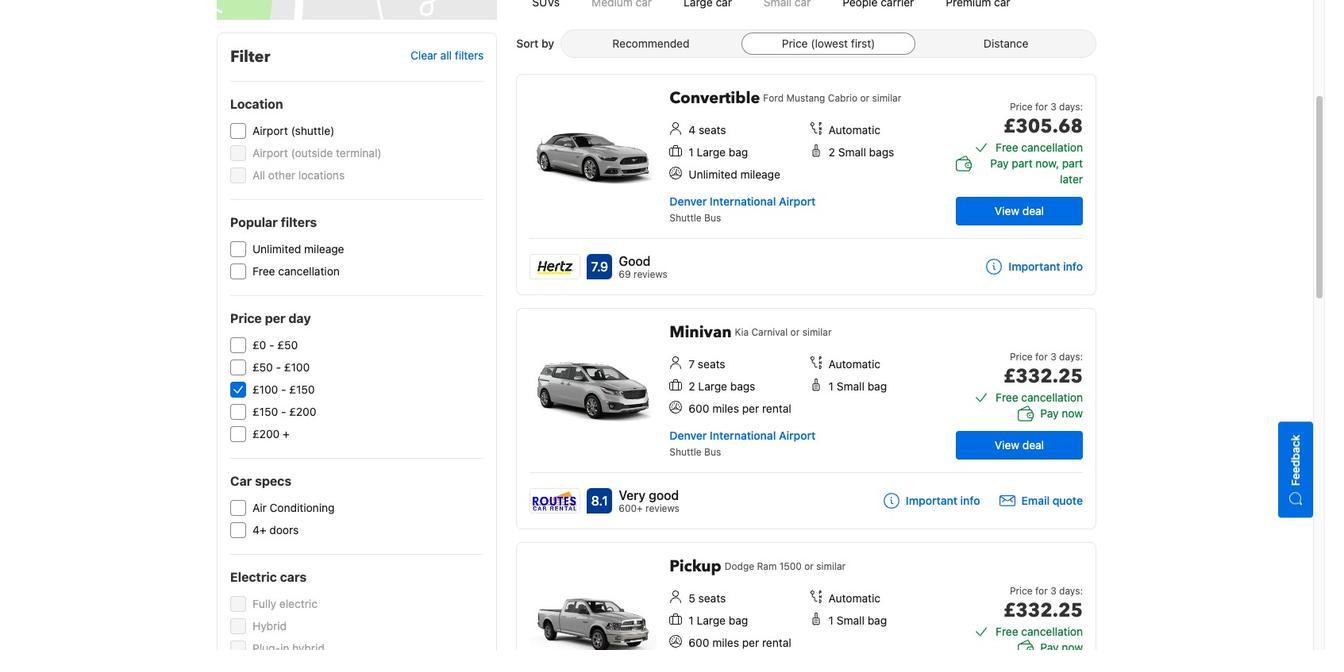 Task type: describe. For each thing, give the bounding box(es) containing it.
2 for 2 large bags
[[689, 380, 696, 393]]

car specs
[[230, 474, 292, 489]]

supplied by hertz image
[[531, 255, 580, 279]]

airport (outside terminal)
[[253, 146, 382, 160]]

1 vertical spatial £100
[[253, 383, 278, 396]]

popular
[[230, 215, 278, 230]]

2 vertical spatial small
[[837, 614, 865, 628]]

0 vertical spatial important info button
[[987, 259, 1084, 275]]

large for £332.25
[[699, 380, 728, 393]]

- for £150
[[281, 405, 286, 419]]

0 vertical spatial info
[[1064, 260, 1084, 273]]

view for £332.25
[[995, 439, 1020, 452]]

denver for £332.25
[[670, 429, 707, 442]]

price (lowest first)
[[782, 37, 876, 50]]

4+
[[253, 524, 267, 537]]

pay part now, part later
[[991, 156, 1084, 186]]

0 vertical spatial £150
[[289, 383, 315, 396]]

locations
[[299, 168, 345, 182]]

denver for £305.68
[[670, 195, 707, 208]]

all other locations
[[253, 168, 345, 182]]

0 horizontal spatial unlimited
[[253, 242, 301, 256]]

8.1 element
[[587, 489, 613, 514]]

day
[[289, 311, 311, 326]]

clear all filters
[[411, 49, 484, 62]]

2 for 2 small bags
[[829, 145, 836, 159]]

automatic for £332.25
[[829, 357, 881, 371]]

for for convertible
[[1036, 101, 1048, 113]]

view deal button for £305.68
[[956, 197, 1084, 226]]

7
[[689, 357, 695, 371]]

1 horizontal spatial important info
[[1009, 260, 1084, 273]]

£0 - £50
[[253, 338, 298, 352]]

shuttle for £305.68
[[670, 212, 702, 224]]

1 price for 3 days: £332.25 from the top
[[1004, 351, 1084, 390]]

69
[[619, 269, 631, 280]]

0 vertical spatial important
[[1009, 260, 1061, 273]]

feedback button
[[1279, 423, 1314, 518]]

600 miles per rental for pickup
[[689, 636, 792, 650]]

1 horizontal spatial mileage
[[741, 168, 781, 181]]

cabrio
[[828, 92, 858, 104]]

denver international airport shuttle bus for £305.68
[[670, 195, 816, 224]]

pay now
[[1041, 407, 1084, 420]]

popular filters
[[230, 215, 317, 230]]

1500
[[780, 561, 802, 573]]

good 69 reviews
[[619, 254, 668, 280]]

600 for pickup
[[689, 636, 710, 650]]

(outside
[[291, 146, 333, 160]]

price inside sort by element
[[782, 37, 808, 50]]

conditioning
[[270, 501, 335, 515]]

minivan kia carnival or similar
[[670, 322, 832, 343]]

- for £100
[[281, 383, 286, 396]]

deal for £305.68
[[1023, 204, 1045, 218]]

5 seats
[[689, 592, 726, 605]]

2 vertical spatial large
[[697, 614, 726, 628]]

distance
[[984, 37, 1029, 50]]

0 vertical spatial per
[[265, 311, 286, 326]]

kia
[[735, 327, 749, 338]]

filters inside the clear all filters button
[[455, 49, 484, 62]]

0 horizontal spatial £50
[[253, 361, 273, 374]]

international for £332.25
[[710, 429, 776, 442]]

all
[[253, 168, 265, 182]]

customer rating 8.1 very good element
[[619, 486, 680, 505]]

8.1
[[592, 494, 608, 508]]

price inside price for 3 days: £305.68
[[1010, 101, 1033, 113]]

email
[[1022, 494, 1050, 508]]

similar inside minivan kia carnival or similar
[[803, 327, 832, 338]]

3 for convertible
[[1051, 101, 1057, 113]]

2 vertical spatial seats
[[699, 592, 726, 605]]

3 for from the top
[[1036, 585, 1048, 597]]

cars
[[280, 570, 307, 585]]

carnival
[[752, 327, 788, 338]]

feedback
[[1289, 435, 1303, 487]]

view for £305.68
[[995, 204, 1020, 218]]

price for 3 days: £305.68
[[1004, 101, 1084, 140]]

miles for pickup
[[713, 636, 740, 650]]

filter
[[230, 46, 270, 68]]

view deal button for £332.25
[[956, 431, 1084, 460]]

similar for convertible
[[873, 92, 902, 104]]

£100 - £150
[[253, 383, 315, 396]]

0 vertical spatial £100
[[284, 361, 310, 374]]

electric cars
[[230, 570, 307, 585]]

good
[[619, 254, 651, 269]]

reviews inside good 69 reviews
[[634, 269, 668, 280]]

1 vertical spatial important
[[906, 494, 958, 508]]

location
[[230, 97, 283, 111]]

dodge
[[725, 561, 755, 573]]

2 price for 3 days: £332.25 from the top
[[1004, 585, 1084, 624]]

for for minivan
[[1036, 351, 1048, 363]]

0 vertical spatial unlimited
[[689, 168, 738, 181]]

deal for £332.25
[[1023, 439, 1045, 452]]

pickup dodge ram 1500 or similar
[[670, 556, 846, 578]]

convertible
[[670, 87, 761, 109]]

or for pickup
[[805, 561, 814, 573]]

electric
[[280, 597, 318, 611]]

sort by
[[517, 37, 555, 50]]

denver international airport button for £305.68
[[670, 195, 816, 208]]

0 horizontal spatial £150
[[253, 405, 278, 419]]

unlimited mileage inside product card group
[[689, 168, 781, 181]]

minivan
[[670, 322, 732, 343]]

(lowest
[[811, 37, 848, 50]]

3 product card group from the top
[[517, 543, 1097, 651]]

1 horizontal spatial £50
[[278, 338, 298, 352]]

0 horizontal spatial unlimited mileage
[[253, 242, 344, 256]]

3 days: from the top
[[1060, 585, 1084, 597]]

0 horizontal spatial info
[[961, 494, 981, 508]]

rental for minivan
[[763, 402, 792, 415]]

3 3 from the top
[[1051, 585, 1057, 597]]

£200 +
[[253, 427, 290, 441]]

reviews inside very good 600+ reviews
[[646, 503, 680, 515]]

denver international airport button for £332.25
[[670, 429, 816, 443]]

£0
[[253, 338, 266, 352]]

clear all filters button
[[411, 49, 484, 62]]

product card group containing £305.68
[[517, 74, 1097, 296]]

very good 600+ reviews
[[619, 489, 680, 515]]

convertible ford mustang cabrio or similar
[[670, 87, 902, 109]]

doors
[[270, 524, 299, 537]]

very
[[619, 489, 646, 503]]

air
[[253, 501, 267, 515]]

email quote button
[[1000, 493, 1084, 509]]

7.9
[[592, 260, 609, 274]]

specs
[[255, 474, 292, 489]]

view deal for £305.68
[[995, 204, 1045, 218]]

air conditioning
[[253, 501, 335, 515]]

£50 - £100
[[253, 361, 310, 374]]

clear
[[411, 49, 438, 62]]



Task type: locate. For each thing, give the bounding box(es) containing it.
seats right 4
[[699, 123, 727, 137]]

1 vertical spatial bus
[[705, 446, 721, 458]]

filters right 'all'
[[455, 49, 484, 62]]

0 vertical spatial view
[[995, 204, 1020, 218]]

2 down the cabrio
[[829, 145, 836, 159]]

2 £332.25 from the top
[[1004, 598, 1084, 624]]

2 horizontal spatial or
[[861, 92, 870, 104]]

2
[[829, 145, 836, 159], [689, 380, 696, 393]]

1 vertical spatial pay
[[1041, 407, 1059, 420]]

automatic for £305.68
[[829, 123, 881, 137]]

pay left 'now,'
[[991, 156, 1009, 170]]

0 vertical spatial £200
[[289, 405, 317, 419]]

customer rating 7.9 good element
[[619, 252, 668, 271]]

international
[[710, 195, 776, 208], [710, 429, 776, 442]]

- down £100 - £150
[[281, 405, 286, 419]]

£200 left +
[[253, 427, 280, 441]]

denver down 2 large bags
[[670, 429, 707, 442]]

2 down 7
[[689, 380, 696, 393]]

600 miles per rental down 2 large bags
[[689, 402, 792, 415]]

£100 down £50 - £100
[[253, 383, 278, 396]]

1 vertical spatial large
[[699, 380, 728, 393]]

seats for £332.25
[[698, 357, 726, 371]]

600 for minivan
[[689, 402, 710, 415]]

3 automatic from the top
[[829, 592, 881, 605]]

terminal)
[[336, 146, 382, 160]]

2 shuttle from the top
[[670, 446, 702, 458]]

rental down ram
[[763, 636, 792, 650]]

1 vertical spatial automatic
[[829, 357, 881, 371]]

miles down '5 seats'
[[713, 636, 740, 650]]

1 vertical spatial bags
[[731, 380, 756, 393]]

0 vertical spatial filters
[[455, 49, 484, 62]]

0 vertical spatial 600 miles per rental
[[689, 402, 792, 415]]

by
[[542, 37, 555, 50]]

seats for £305.68
[[699, 123, 727, 137]]

3
[[1051, 101, 1057, 113], [1051, 351, 1057, 363], [1051, 585, 1057, 597]]

600+
[[619, 503, 643, 515]]

1 vertical spatial view deal button
[[956, 431, 1084, 460]]

days: inside price for 3 days: £305.68
[[1060, 101, 1084, 113]]

0 vertical spatial automatic
[[829, 123, 881, 137]]

1 international from the top
[[710, 195, 776, 208]]

cancellation
[[1022, 141, 1084, 154], [278, 265, 340, 278], [1022, 391, 1084, 404], [1022, 625, 1084, 639]]

1 £332.25 from the top
[[1004, 364, 1084, 390]]

0 horizontal spatial important
[[906, 494, 958, 508]]

1 horizontal spatial filters
[[455, 49, 484, 62]]

0 vertical spatial rental
[[763, 402, 792, 415]]

0 vertical spatial bus
[[705, 212, 721, 224]]

large down 7 seats
[[699, 380, 728, 393]]

automatic
[[829, 123, 881, 137], [829, 357, 881, 371], [829, 592, 881, 605]]

important info button
[[987, 259, 1084, 275], [884, 493, 981, 509]]

bus for £332.25
[[705, 446, 721, 458]]

price per day
[[230, 311, 311, 326]]

1 vertical spatial 600 miles per rental
[[689, 636, 792, 650]]

£100
[[284, 361, 310, 374], [253, 383, 278, 396]]

2 large bags
[[689, 380, 756, 393]]

1 horizontal spatial important
[[1009, 260, 1061, 273]]

later
[[1061, 172, 1084, 186]]

- for £0
[[269, 338, 275, 352]]

free
[[996, 141, 1019, 154], [253, 265, 275, 278], [996, 391, 1019, 404], [996, 625, 1019, 639]]

(shuttle)
[[291, 124, 335, 137]]

0 horizontal spatial bags
[[731, 380, 756, 393]]

2 miles from the top
[[713, 636, 740, 650]]

0 vertical spatial shuttle
[[670, 212, 702, 224]]

free cancellation
[[996, 141, 1084, 154], [253, 265, 340, 278], [996, 391, 1084, 404], [996, 625, 1084, 639]]

0 vertical spatial view deal
[[995, 204, 1045, 218]]

2 denver international airport button from the top
[[670, 429, 816, 443]]

-
[[269, 338, 275, 352], [276, 361, 281, 374], [281, 383, 286, 396], [281, 405, 286, 419]]

per left day
[[265, 311, 286, 326]]

bags for 2 large bags
[[731, 380, 756, 393]]

1 denver international airport button from the top
[[670, 195, 816, 208]]

ram
[[757, 561, 777, 573]]

1 vertical spatial mileage
[[304, 242, 344, 256]]

bus for £305.68
[[705, 212, 721, 224]]

view deal button
[[956, 197, 1084, 226], [956, 431, 1084, 460]]

1 denver international airport shuttle bus from the top
[[670, 195, 816, 224]]

mustang
[[787, 92, 826, 104]]

1 600 from the top
[[689, 402, 710, 415]]

mileage
[[741, 168, 781, 181], [304, 242, 344, 256]]

5
[[689, 592, 696, 605]]

unlimited down popular filters
[[253, 242, 301, 256]]

price
[[782, 37, 808, 50], [1010, 101, 1033, 113], [230, 311, 262, 326], [1010, 351, 1033, 363], [1010, 585, 1033, 597]]

1 large bag for pickup
[[689, 614, 749, 628]]

1 rental from the top
[[763, 402, 792, 415]]

similar inside pickup dodge ram 1500 or similar
[[817, 561, 846, 573]]

per down 2 large bags
[[743, 402, 760, 415]]

similar right 1500
[[817, 561, 846, 573]]

airport (shuttle)
[[253, 124, 335, 137]]

600 miles per rental down '5 seats'
[[689, 636, 792, 650]]

days: for minivan
[[1060, 351, 1084, 363]]

car
[[230, 474, 252, 489]]

2 denver international airport shuttle bus from the top
[[670, 429, 816, 458]]

similar
[[873, 92, 902, 104], [803, 327, 832, 338], [817, 561, 846, 573]]

£150 up £150 - £200
[[289, 383, 315, 396]]

mileage down popular filters
[[304, 242, 344, 256]]

1 view deal from the top
[[995, 204, 1045, 218]]

1 vertical spatial £150
[[253, 405, 278, 419]]

denver
[[670, 195, 707, 208], [670, 429, 707, 442]]

product card group
[[517, 74, 1097, 296], [517, 308, 1097, 530], [517, 543, 1097, 651]]

or inside pickup dodge ram 1500 or similar
[[805, 561, 814, 573]]

1 3 from the top
[[1051, 101, 1057, 113]]

2 vertical spatial automatic
[[829, 592, 881, 605]]

similar right the cabrio
[[873, 92, 902, 104]]

1 horizontal spatial pay
[[1041, 407, 1059, 420]]

1 vertical spatial per
[[743, 402, 760, 415]]

first)
[[851, 37, 876, 50]]

2 1 small bag from the top
[[829, 614, 887, 628]]

international for £305.68
[[710, 195, 776, 208]]

pickup
[[670, 556, 722, 578]]

1 bus from the top
[[705, 212, 721, 224]]

1 view deal button from the top
[[956, 197, 1084, 226]]

1 vertical spatial £50
[[253, 361, 273, 374]]

per down pickup dodge ram 1500 or similar
[[743, 636, 760, 650]]

reviews right 69
[[634, 269, 668, 280]]

7 seats
[[689, 357, 726, 371]]

unlimited mileage down popular filters
[[253, 242, 344, 256]]

1 horizontal spatial unlimited mileage
[[689, 168, 781, 181]]

pay for £332.25
[[1041, 407, 1059, 420]]

pay for £305.68
[[991, 156, 1009, 170]]

1 small bag for minivan
[[829, 380, 887, 393]]

small for £305.68
[[839, 145, 867, 159]]

or inside minivan kia carnival or similar
[[791, 327, 800, 338]]

1 horizontal spatial £150
[[289, 383, 315, 396]]

sort by element
[[561, 29, 1097, 58]]

1 miles from the top
[[713, 402, 740, 415]]

1
[[689, 145, 694, 159], [829, 380, 834, 393], [689, 614, 694, 628], [829, 614, 834, 628]]

part
[[1012, 156, 1033, 170], [1063, 156, 1084, 170]]

1 vertical spatial view
[[995, 439, 1020, 452]]

similar right carnival at bottom
[[803, 327, 832, 338]]

per for minivan
[[743, 402, 760, 415]]

1 vertical spatial miles
[[713, 636, 740, 650]]

0 vertical spatial seats
[[699, 123, 727, 137]]

0 vertical spatial denver international airport shuttle bus
[[670, 195, 816, 224]]

1 600 miles per rental from the top
[[689, 402, 792, 415]]

bag
[[729, 145, 749, 159], [868, 380, 887, 393], [729, 614, 749, 628], [868, 614, 887, 628]]

4+ doors
[[253, 524, 299, 537]]

pay inside pay part now, part later
[[991, 156, 1009, 170]]

1 large bag for convertible
[[689, 145, 749, 159]]

1 large bag down 4 seats
[[689, 145, 749, 159]]

£200 up +
[[289, 405, 317, 419]]

1 vertical spatial seats
[[698, 357, 726, 371]]

1 horizontal spatial part
[[1063, 156, 1084, 170]]

600 down 5
[[689, 636, 710, 650]]

1 days: from the top
[[1060, 101, 1084, 113]]

fully
[[253, 597, 277, 611]]

1 vertical spatial or
[[791, 327, 800, 338]]

view deal down pay now
[[995, 439, 1045, 452]]

1 1 small bag from the top
[[829, 380, 887, 393]]

small for £332.25
[[837, 380, 865, 393]]

0 vertical spatial bags
[[870, 145, 895, 159]]

denver down 4
[[670, 195, 707, 208]]

part up the later
[[1063, 156, 1084, 170]]

2 deal from the top
[[1023, 439, 1045, 452]]

1 automatic from the top
[[829, 123, 881, 137]]

deal down pay part now, part later on the right
[[1023, 204, 1045, 218]]

large for £305.68
[[697, 145, 726, 159]]

unlimited down 4 seats
[[689, 168, 738, 181]]

2 3 from the top
[[1051, 351, 1057, 363]]

1 vertical spatial international
[[710, 429, 776, 442]]

0 vertical spatial miles
[[713, 402, 740, 415]]

1 small bag
[[829, 380, 887, 393], [829, 614, 887, 628]]

rental
[[763, 402, 792, 415], [763, 636, 792, 650]]

0 vertical spatial denver international airport button
[[670, 195, 816, 208]]

1 for from the top
[[1036, 101, 1048, 113]]

1 vertical spatial denver international airport shuttle bus
[[670, 429, 816, 458]]

2 600 from the top
[[689, 636, 710, 650]]

mileage down "ford"
[[741, 168, 781, 181]]

2 vertical spatial or
[[805, 561, 814, 573]]

£332.25
[[1004, 364, 1084, 390], [1004, 598, 1084, 624]]

or right carnival at bottom
[[791, 327, 800, 338]]

or for convertible
[[861, 92, 870, 104]]

- right £0
[[269, 338, 275, 352]]

1 vertical spatial rental
[[763, 636, 792, 650]]

3 inside price for 3 days: £305.68
[[1051, 101, 1057, 113]]

email quote
[[1022, 494, 1084, 508]]

bags for 2 small bags
[[870, 145, 895, 159]]

£150 up £200 +
[[253, 405, 278, 419]]

denver international airport shuttle bus
[[670, 195, 816, 224], [670, 429, 816, 458]]

1 vertical spatial unlimited
[[253, 242, 301, 256]]

now,
[[1036, 156, 1060, 170]]

0 vertical spatial 3
[[1051, 101, 1057, 113]]

1 part from the left
[[1012, 156, 1033, 170]]

1 small bag for pickup
[[829, 614, 887, 628]]

0 vertical spatial small
[[839, 145, 867, 159]]

0 vertical spatial international
[[710, 195, 776, 208]]

view deal button down pay part now, part later on the right
[[956, 197, 1084, 226]]

important info
[[1009, 260, 1084, 273], [906, 494, 981, 508]]

1 vertical spatial important info
[[906, 494, 981, 508]]

electric
[[230, 570, 277, 585]]

rental for pickup
[[763, 636, 792, 650]]

0 vertical spatial 1 large bag
[[689, 145, 749, 159]]

1 large bag down '5 seats'
[[689, 614, 749, 628]]

£50 down £0
[[253, 361, 273, 374]]

days:
[[1060, 101, 1084, 113], [1060, 351, 1084, 363], [1060, 585, 1084, 597]]

0 horizontal spatial mileage
[[304, 242, 344, 256]]

7.9 element
[[587, 254, 613, 280]]

£305.68
[[1004, 114, 1084, 140]]

0 vertical spatial reviews
[[634, 269, 668, 280]]

2 bus from the top
[[705, 446, 721, 458]]

1 horizontal spatial info
[[1064, 260, 1084, 273]]

0 vertical spatial for
[[1036, 101, 1048, 113]]

sort
[[517, 37, 539, 50]]

0 vertical spatial £332.25
[[1004, 364, 1084, 390]]

2 view from the top
[[995, 439, 1020, 452]]

1 1 large bag from the top
[[689, 145, 749, 159]]

600 down 2 large bags
[[689, 402, 710, 415]]

1 vertical spatial for
[[1036, 351, 1048, 363]]

1 view from the top
[[995, 204, 1020, 218]]

rental down carnival at bottom
[[763, 402, 792, 415]]

1 vertical spatial 2
[[689, 380, 696, 393]]

view deal for £332.25
[[995, 439, 1045, 452]]

2 part from the left
[[1063, 156, 1084, 170]]

seats right 5
[[699, 592, 726, 605]]

ford
[[764, 92, 784, 104]]

0 horizontal spatial important info
[[906, 494, 981, 508]]

1 denver from the top
[[670, 195, 707, 208]]

view deal button down pay now
[[956, 431, 1084, 460]]

pay left now
[[1041, 407, 1059, 420]]

2 vertical spatial product card group
[[517, 543, 1097, 651]]

part left 'now,'
[[1012, 156, 1033, 170]]

filters right popular
[[281, 215, 317, 230]]

4 seats
[[689, 123, 727, 137]]

3 for minivan
[[1051, 351, 1057, 363]]

1 vertical spatial £332.25
[[1004, 598, 1084, 624]]

1 deal from the top
[[1023, 204, 1045, 218]]

now
[[1062, 407, 1084, 420]]

2 small bags
[[829, 145, 895, 159]]

reviews
[[634, 269, 668, 280], [646, 503, 680, 515]]

1 shuttle from the top
[[670, 212, 702, 224]]

miles for minivan
[[713, 402, 740, 415]]

1 vertical spatial filters
[[281, 215, 317, 230]]

for inside price for 3 days: £305.68
[[1036, 101, 1048, 113]]

unlimited mileage down 4 seats
[[689, 168, 781, 181]]

- up £150 - £200
[[281, 383, 286, 396]]

view down pay part now, part later on the right
[[995, 204, 1020, 218]]

per for pickup
[[743, 636, 760, 650]]

1 vertical spatial view deal
[[995, 439, 1045, 452]]

4
[[689, 123, 696, 137]]

£150 - £200
[[253, 405, 317, 419]]

large down '5 seats'
[[697, 614, 726, 628]]

0 vertical spatial mileage
[[741, 168, 781, 181]]

seats right 7
[[698, 357, 726, 371]]

0 horizontal spatial £100
[[253, 383, 278, 396]]

0 horizontal spatial or
[[791, 327, 800, 338]]

similar for pickup
[[817, 561, 846, 573]]

deal
[[1023, 204, 1045, 218], [1023, 439, 1045, 452]]

2 product card group from the top
[[517, 308, 1097, 530]]

large down 4 seats
[[697, 145, 726, 159]]

2 view deal from the top
[[995, 439, 1045, 452]]

supplied by routes image
[[531, 489, 580, 513]]

days: for convertible
[[1060, 101, 1084, 113]]

1 horizontal spatial 2
[[829, 145, 836, 159]]

shuttle for £332.25
[[670, 446, 702, 458]]

2 denver from the top
[[670, 429, 707, 442]]

2 vertical spatial days:
[[1060, 585, 1084, 597]]

2 international from the top
[[710, 429, 776, 442]]

or right the cabrio
[[861, 92, 870, 104]]

- down £0 - £50
[[276, 361, 281, 374]]

1 vertical spatial small
[[837, 380, 865, 393]]

view deal down pay part now, part later on the right
[[995, 204, 1045, 218]]

0 vertical spatial deal
[[1023, 204, 1045, 218]]

0 horizontal spatial part
[[1012, 156, 1033, 170]]

2 rental from the top
[[763, 636, 792, 650]]

600 miles per rental for minivan
[[689, 402, 792, 415]]

0 horizontal spatial £200
[[253, 427, 280, 441]]

miles down 2 large bags
[[713, 402, 740, 415]]

1 product card group from the top
[[517, 74, 1097, 296]]

0 vertical spatial denver
[[670, 195, 707, 208]]

1 vertical spatial similar
[[803, 327, 832, 338]]

2 days: from the top
[[1060, 351, 1084, 363]]

fully electric
[[253, 597, 318, 611]]

recommended
[[613, 37, 690, 50]]

2 automatic from the top
[[829, 357, 881, 371]]

important
[[1009, 260, 1061, 273], [906, 494, 958, 508]]

similar inside convertible ford mustang cabrio or similar
[[873, 92, 902, 104]]

0 vertical spatial price for 3 days: £332.25
[[1004, 351, 1084, 390]]

0 vertical spatial pay
[[991, 156, 1009, 170]]

- for £50
[[276, 361, 281, 374]]

view up email quote button
[[995, 439, 1020, 452]]

£100 up £100 - £150
[[284, 361, 310, 374]]

1 vertical spatial price for 3 days: £332.25
[[1004, 585, 1084, 624]]

or right 1500
[[805, 561, 814, 573]]

or inside convertible ford mustang cabrio or similar
[[861, 92, 870, 104]]

1 vertical spatial denver
[[670, 429, 707, 442]]

0 vertical spatial 600
[[689, 402, 710, 415]]

1 vertical spatial days:
[[1060, 351, 1084, 363]]

2 vertical spatial per
[[743, 636, 760, 650]]

0 vertical spatial view deal button
[[956, 197, 1084, 226]]

1 horizontal spatial bags
[[870, 145, 895, 159]]

good
[[649, 489, 679, 503]]

1 vertical spatial important info button
[[884, 493, 981, 509]]

1 vertical spatial £200
[[253, 427, 280, 441]]

quote
[[1053, 494, 1084, 508]]

deal down pay now
[[1023, 439, 1045, 452]]

denver international airport shuttle bus for £332.25
[[670, 429, 816, 458]]

0 horizontal spatial important info button
[[884, 493, 981, 509]]

other
[[268, 168, 296, 182]]

600
[[689, 402, 710, 415], [689, 636, 710, 650]]

2 for from the top
[[1036, 351, 1048, 363]]

2 600 miles per rental from the top
[[689, 636, 792, 650]]

hybrid
[[253, 620, 287, 633]]

£50 up £50 - £100
[[278, 338, 298, 352]]

2 1 large bag from the top
[[689, 614, 749, 628]]

+
[[283, 427, 290, 441]]

denver international airport button
[[670, 195, 816, 208], [670, 429, 816, 443]]

1 horizontal spatial unlimited
[[689, 168, 738, 181]]

0 vertical spatial £50
[[278, 338, 298, 352]]

all
[[441, 49, 452, 62]]

large
[[697, 145, 726, 159], [699, 380, 728, 393], [697, 614, 726, 628]]

view deal
[[995, 204, 1045, 218], [995, 439, 1045, 452]]

2 view deal button from the top
[[956, 431, 1084, 460]]

0 vertical spatial product card group
[[517, 74, 1097, 296]]

1 vertical spatial denver international airport button
[[670, 429, 816, 443]]

reviews right 600+
[[646, 503, 680, 515]]



Task type: vqa. For each thing, say whether or not it's contained in the screenshot.
People
no



